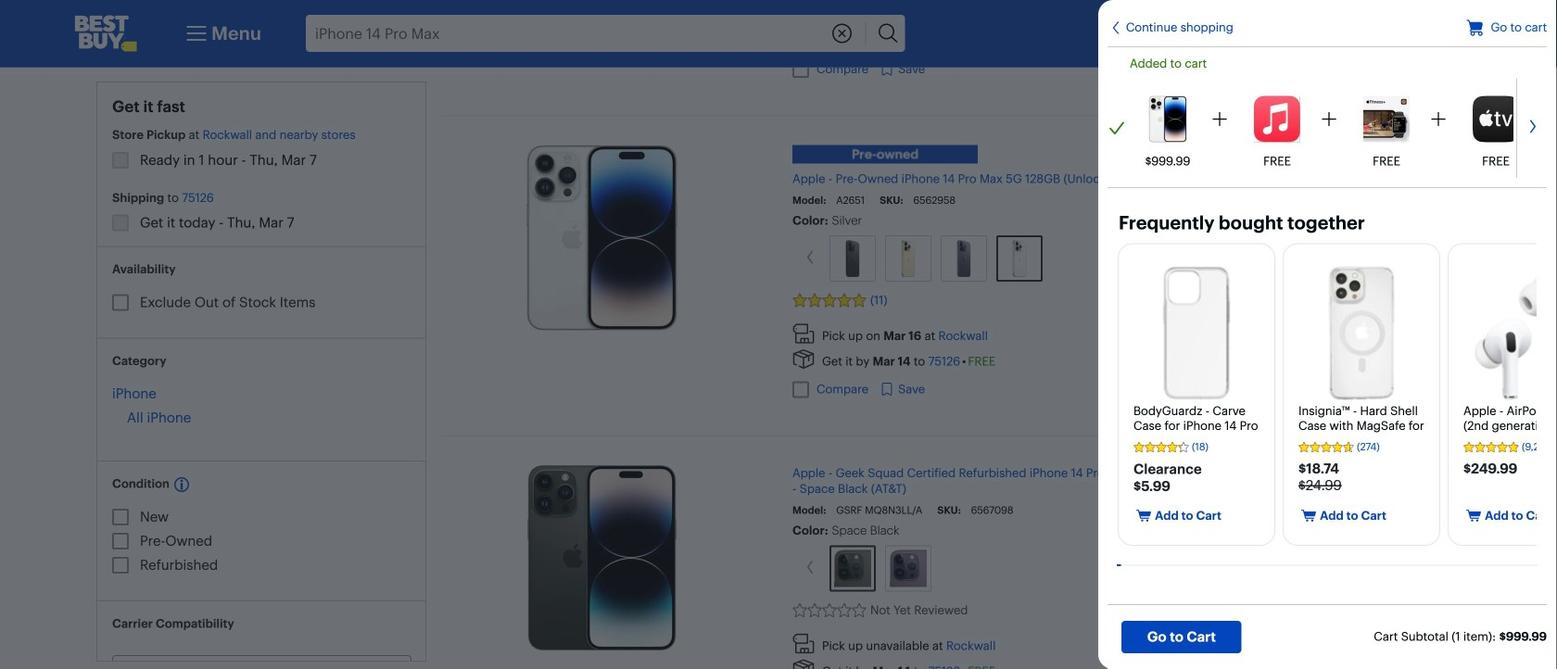 Task type: locate. For each thing, give the bounding box(es) containing it.
deep purple image left the silver icon
[[955, 237, 974, 280]]

insignia™ - hard shell case with magsafe for iphone 13 pro max and iphone 12 pro max - clear image
[[1329, 267, 1396, 400]]

Get it today - Thu, Mar 7 checkbox
[[112, 214, 129, 231]]

dialog
[[1099, 0, 1558, 670]]

Type to search. Navigate forward to hear suggestions text field
[[306, 15, 827, 52]]

apple - pre-owned iphone 14 pro max 5g 128gb (unlocked) - silver image
[[1149, 96, 1187, 142]]

0 horizontal spatial deep purple image
[[887, 548, 930, 590]]

Refurbished checkbox
[[112, 557, 129, 574]]

Ready in 1 hour - Thu, Mar 7 checkbox
[[112, 152, 129, 168]]

Pre-Owned checkbox
[[112, 533, 129, 550]]

cart icon image
[[1412, 19, 1440, 47]]

deep purple image
[[955, 237, 974, 280], [887, 548, 930, 590]]

0 vertical spatial deep purple image
[[955, 237, 974, 280]]

silver image
[[1011, 237, 1030, 280]]

1 vertical spatial deep purple image
[[887, 548, 930, 590]]

None checkbox
[[793, 382, 810, 398]]

apple - airpods pro (2nd generation) with magsafe case (usb‑c) - white image
[[1475, 267, 1558, 400]]

main element
[[182, 15, 262, 52]]

space black image
[[844, 237, 863, 280]]

apple - geek squad certified refurbished iphone 14 pro max 128gb - space black (at&t) - front_zoom image
[[528, 465, 677, 651]]

None checkbox
[[793, 61, 810, 78]]

deep purple image right space black image
[[887, 548, 930, 590]]

space black image
[[832, 548, 874, 590]]



Task type: vqa. For each thing, say whether or not it's contained in the screenshot.
SPACE BLACK Image
yes



Task type: describe. For each thing, give the bounding box(es) containing it.
condition info image
[[174, 477, 189, 492]]

bestbuy.com image
[[74, 15, 137, 52]]

aria-label element
[[0, 0, 1558, 670]]

apple - pre-owned iphone 14 pro max 5g 128gb (unlocked) - silver - front_zoom image
[[527, 145, 678, 330]]

Exclude Out of Stock Items checkbox
[[112, 294, 129, 311]]

apple - free apple tv+ for 3 months (new or qualified returning subscribers only) image
[[1474, 96, 1520, 142]]

1 horizontal spatial deep purple image
[[955, 237, 974, 280]]

gold image
[[899, 237, 918, 280]]

bodyguardz - carve case for iphone 14 pro max - clear image
[[1163, 267, 1231, 400]]

apple - free apple music for up to 3 months (new or returning subscribers only) image
[[1255, 96, 1301, 142]]

New checkbox
[[112, 509, 129, 526]]

apple - free apple fitness+ for 3 months (new subscribers only) image
[[1364, 96, 1411, 142]]



